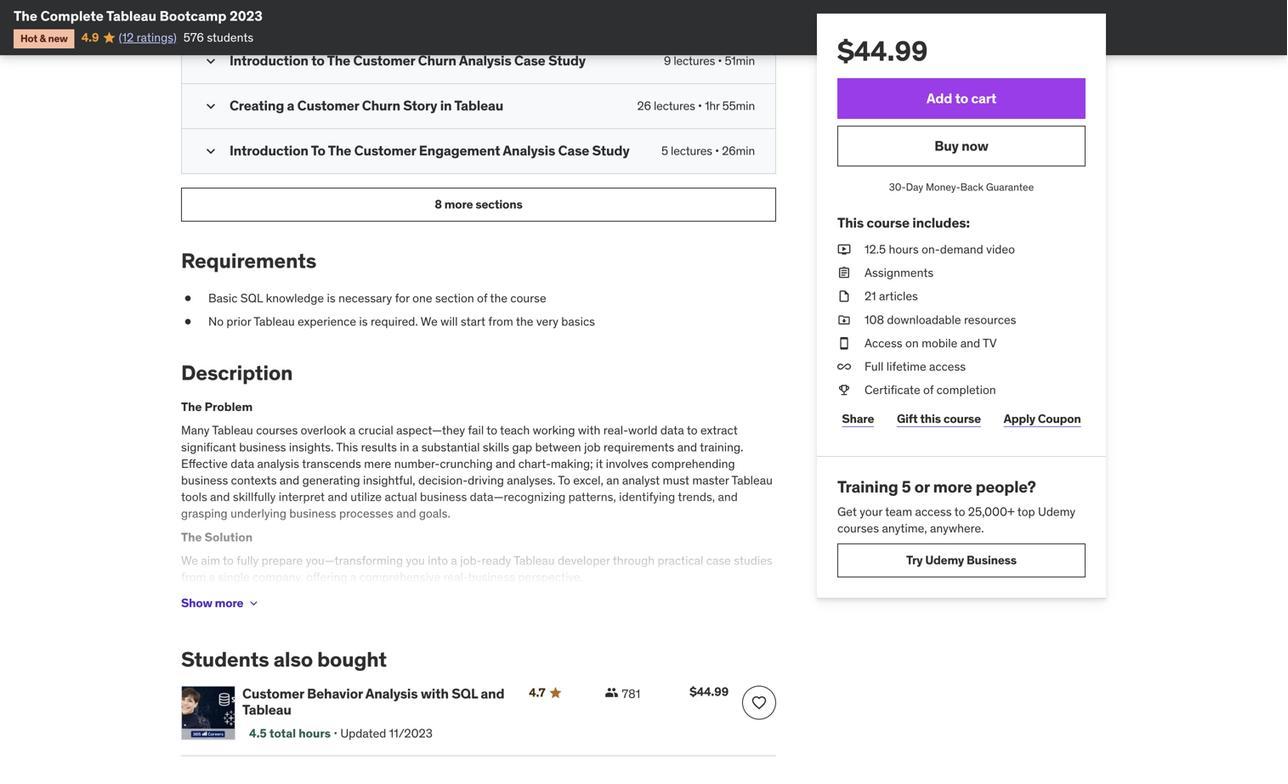 Task type: locate. For each thing, give the bounding box(es) containing it.
1 vertical spatial is
[[359, 314, 368, 330]]

0 vertical spatial analysis
[[459, 52, 511, 69]]

1 vertical spatial to
[[558, 473, 570, 488]]

lectures right 9
[[674, 53, 715, 68]]

1 vertical spatial analysis
[[503, 142, 555, 159]]

customer inside customer behavior analysis with sql and tableau
[[242, 686, 304, 703]]

0 horizontal spatial courses
[[256, 423, 298, 438]]

1 vertical spatial $44.99
[[690, 685, 729, 700]]

from right start
[[488, 314, 513, 330]]

certificate
[[865, 383, 920, 398]]

interpret
[[279, 490, 325, 505]]

xsmall image
[[837, 265, 851, 282], [181, 290, 195, 307], [837, 335, 851, 352], [837, 382, 851, 399], [247, 597, 260, 611]]

number-
[[394, 456, 440, 472]]

0 vertical spatial more
[[444, 197, 473, 212]]

to down making;
[[558, 473, 570, 488]]

case
[[514, 52, 546, 69], [558, 142, 589, 159]]

1 vertical spatial this
[[336, 440, 358, 455]]

0 vertical spatial small image
[[202, 53, 219, 70]]

9 lectures • 51min
[[664, 53, 755, 68]]

hours right total on the bottom left of page
[[299, 726, 331, 742]]

show
[[181, 596, 212, 611]]

tableau up the engagement
[[454, 97, 503, 114]]

course up 12.5
[[867, 214, 910, 232]]

1 vertical spatial lectures
[[654, 98, 695, 113]]

0 horizontal spatial from
[[181, 570, 206, 585]]

from down aim
[[181, 570, 206, 585]]

tableau up "4.5"
[[242, 702, 291, 719]]

courses
[[256, 423, 298, 438], [837, 521, 879, 537]]

1 horizontal spatial we
[[421, 314, 438, 330]]

access down mobile
[[929, 359, 966, 374]]

more right 8
[[444, 197, 473, 212]]

1 vertical spatial data
[[231, 456, 254, 472]]

2 vertical spatial small image
[[202, 143, 219, 160]]

introduction down the creating
[[230, 142, 309, 159]]

fail
[[468, 423, 484, 438]]

more for show more
[[215, 596, 243, 611]]

&
[[39, 32, 46, 45]]

of down full lifetime access
[[923, 383, 934, 398]]

0 horizontal spatial study
[[548, 52, 586, 69]]

requirements
[[604, 440, 675, 455]]

from inside the problem many tableau courses overlook a crucial aspect—they fail to teach working with real-world data to extract significant business insights. this results in a substantial skills gap between job requirements and training. effective data analysis transcends mere number-crunching and chart-making; it involves comprehending business contexts and generating insightful, decision-driving analyses. to excel, an analyst must master tableau tools and skillfully interpret and utilize actual business data—recognizing patterns, identifying trends, and grasping underlying business processes and goals. the solution we aim to fully prepare you—transforming you into a job-ready tableau developer through practical case studies from a single company, offering a comprehensive real-business perspective.
[[181, 570, 206, 585]]

1 horizontal spatial real-
[[603, 423, 628, 438]]

2023
[[230, 7, 263, 25]]

introduction for introduction to the customer churn analysis case study
[[230, 52, 309, 69]]

udemy right try
[[925, 553, 964, 569]]

total
[[269, 726, 296, 742]]

1 vertical spatial 5
[[902, 477, 911, 498]]

study for introduction to the customer churn analysis case study
[[548, 52, 586, 69]]

0 vertical spatial the
[[490, 291, 508, 306]]

and down the master
[[718, 490, 738, 505]]

0 vertical spatial with
[[578, 423, 601, 438]]

1 horizontal spatial udemy
[[1038, 505, 1076, 520]]

the complete tableau bootcamp 2023
[[14, 7, 263, 25]]

and down 'analysis'
[[280, 473, 299, 488]]

data right the world
[[661, 423, 684, 438]]

introduction to the customer engagement analysis case study
[[230, 142, 630, 159]]

courses down get
[[837, 521, 879, 537]]

tableau down problem
[[212, 423, 253, 438]]

1 vertical spatial we
[[181, 553, 198, 569]]

small image
[[202, 53, 219, 70], [202, 98, 219, 115], [202, 143, 219, 160]]

xsmall image for assignments
[[837, 265, 851, 282]]

customer down students also bought
[[242, 686, 304, 703]]

1 vertical spatial udemy
[[925, 553, 964, 569]]

xsmall image left '781'
[[605, 686, 619, 700]]

2 vertical spatial analysis
[[365, 686, 418, 703]]

articles
[[879, 289, 918, 304]]

0 vertical spatial of
[[477, 291, 487, 306]]

1 horizontal spatial of
[[923, 383, 934, 398]]

2 small image from the top
[[202, 98, 219, 115]]

0 horizontal spatial $44.99
[[690, 685, 729, 700]]

0 vertical spatial introduction
[[230, 52, 309, 69]]

analysis
[[459, 52, 511, 69], [503, 142, 555, 159], [365, 686, 418, 703]]

with up 11/2023
[[421, 686, 449, 703]]

courses up 'analysis'
[[256, 423, 298, 438]]

1 vertical spatial courses
[[837, 521, 879, 537]]

on
[[905, 336, 919, 351]]

in right "story"
[[440, 97, 452, 114]]

is down the necessary
[[359, 314, 368, 330]]

0 vertical spatial $44.99
[[837, 34, 928, 68]]

analysis for engagement
[[503, 142, 555, 159]]

access on mobile and tv
[[865, 336, 997, 351]]

2 vertical spatial course
[[944, 411, 981, 427]]

to inside $44.99 add to cart
[[955, 90, 968, 107]]

2 horizontal spatial more
[[933, 477, 972, 498]]

0 vertical spatial this
[[837, 214, 864, 232]]

analysis for churn
[[459, 52, 511, 69]]

0 horizontal spatial udemy
[[925, 553, 964, 569]]

bought
[[317, 648, 387, 673]]

cart
[[971, 90, 997, 107]]

students
[[207, 30, 254, 45]]

0 horizontal spatial this
[[336, 440, 358, 455]]

the left very
[[516, 314, 533, 330]]

resources
[[964, 312, 1016, 328]]

xsmall image left 12.5
[[837, 241, 851, 258]]

we inside the problem many tableau courses overlook a crucial aspect—they fail to teach working with real-world data to extract significant business insights. this results in a substantial skills gap between job requirements and training. effective data analysis transcends mere number-crunching and chart-making; it involves comprehending business contexts and generating insightful, decision-driving analyses. to excel, an analyst must master tableau tools and skillfully interpret and utilize actual business data—recognizing patterns, identifying trends, and grasping underlying business processes and goals. the solution we aim to fully prepare you—transforming you into a job-ready tableau developer through practical case studies from a single company, offering a comprehensive real-business perspective.
[[181, 553, 198, 569]]

lectures
[[674, 53, 715, 68], [654, 98, 695, 113], [671, 143, 712, 158]]

xsmall image for no
[[181, 314, 195, 331]]

business down ready
[[468, 570, 515, 585]]

5 down 26 lectures • 1hr 55min
[[661, 143, 668, 158]]

xsmall image left the 21
[[837, 288, 851, 305]]

the up creating a customer churn story in tableau
[[327, 52, 350, 69]]

1 vertical spatial the
[[516, 314, 533, 330]]

xsmall image for certificate of completion
[[837, 382, 851, 399]]

customer behavior analysis with sql and tableau link
[[242, 686, 509, 719]]

• for introduction to the customer engagement analysis case study
[[715, 143, 719, 158]]

xsmall image left no at top left
[[181, 314, 195, 331]]

more
[[444, 197, 473, 212], [933, 477, 972, 498], [215, 596, 243, 611]]

xsmall image left assignments
[[837, 265, 851, 282]]

and down generating at the bottom
[[328, 490, 348, 505]]

the right section
[[490, 291, 508, 306]]

xsmall image down single
[[247, 597, 260, 611]]

30-
[[889, 181, 906, 194]]

0 horizontal spatial real-
[[443, 570, 468, 585]]

money-
[[926, 181, 961, 194]]

0 horizontal spatial we
[[181, 553, 198, 569]]

0 vertical spatial udemy
[[1038, 505, 1076, 520]]

0 vertical spatial to
[[311, 142, 326, 159]]

• left 51min
[[718, 53, 722, 68]]

we left aim
[[181, 553, 198, 569]]

0 vertical spatial data
[[661, 423, 684, 438]]

5 lectures • 26min
[[661, 143, 755, 158]]

teach
[[500, 423, 530, 438]]

$44.99 up 'add'
[[837, 34, 928, 68]]

basic
[[208, 291, 238, 306]]

business
[[239, 440, 286, 455], [181, 473, 228, 488], [420, 490, 467, 505], [289, 506, 336, 522], [468, 570, 515, 585]]

1 vertical spatial sql
[[452, 686, 478, 703]]

2 vertical spatial lectures
[[671, 143, 712, 158]]

data up "contexts"
[[231, 456, 254, 472]]

access
[[929, 359, 966, 374], [915, 505, 952, 520]]

0 horizontal spatial the
[[490, 291, 508, 306]]

with up job
[[578, 423, 601, 438]]

0 vertical spatial courses
[[256, 423, 298, 438]]

1 horizontal spatial course
[[867, 214, 910, 232]]

grasping
[[181, 506, 228, 522]]

customer behavior analysis with sql and tableau
[[242, 686, 505, 719]]

back
[[961, 181, 984, 194]]

from
[[488, 314, 513, 330], [181, 570, 206, 585]]

1 vertical spatial with
[[421, 686, 449, 703]]

try
[[906, 553, 923, 569]]

sql inside customer behavior analysis with sql and tableau
[[452, 686, 478, 703]]

0 vertical spatial hours
[[889, 242, 919, 257]]

0 vertical spatial sql
[[240, 291, 263, 306]]

xsmall image left access
[[837, 335, 851, 352]]

• left 1hr
[[698, 98, 702, 113]]

people?
[[976, 477, 1036, 498]]

xsmall image left basic
[[181, 290, 195, 307]]

1 vertical spatial churn
[[362, 97, 400, 114]]

1 vertical spatial more
[[933, 477, 972, 498]]

effective
[[181, 456, 228, 472]]

0 horizontal spatial sql
[[240, 291, 263, 306]]

0 vertical spatial lectures
[[674, 53, 715, 68]]

overlook
[[301, 423, 346, 438]]

students also bought
[[181, 648, 387, 673]]

ratings)
[[137, 30, 177, 45]]

crunching
[[440, 456, 493, 472]]

one
[[412, 291, 432, 306]]

and
[[961, 336, 980, 351], [677, 440, 697, 455], [496, 456, 516, 472], [280, 473, 299, 488], [210, 490, 230, 505], [328, 490, 348, 505], [718, 490, 738, 505], [396, 506, 416, 522], [481, 686, 505, 703]]

0 horizontal spatial case
[[514, 52, 546, 69]]

to up anywhere.
[[955, 505, 965, 520]]

study for introduction to the customer engagement analysis case study
[[592, 142, 630, 159]]

the up many
[[181, 400, 202, 415]]

xsmall image for 108
[[837, 312, 851, 328]]

0 horizontal spatial to
[[311, 142, 326, 159]]

udemy right top
[[1038, 505, 1076, 520]]

0 vertical spatial case
[[514, 52, 546, 69]]

25,000+
[[968, 505, 1015, 520]]

introduction for introduction to the customer engagement analysis case study
[[230, 142, 309, 159]]

0 horizontal spatial in
[[400, 440, 409, 455]]

in up the number-
[[400, 440, 409, 455]]

add to cart button
[[837, 78, 1086, 119]]

1 horizontal spatial hours
[[889, 242, 919, 257]]

0 vertical spatial •
[[718, 53, 722, 68]]

tableau
[[106, 7, 157, 25], [454, 97, 503, 114], [254, 314, 295, 330], [212, 423, 253, 438], [732, 473, 773, 488], [514, 553, 555, 569], [242, 702, 291, 719]]

0 horizontal spatial more
[[215, 596, 243, 611]]

0 horizontal spatial hours
[[299, 726, 331, 742]]

1 horizontal spatial case
[[558, 142, 589, 159]]

lectures for introduction to the customer engagement analysis case study
[[671, 143, 712, 158]]

xsmall image up share
[[837, 382, 851, 399]]

comprehensive
[[359, 570, 441, 585]]

0 vertical spatial study
[[548, 52, 586, 69]]

churn up "story"
[[418, 52, 456, 69]]

small image for introduction to the customer churn analysis case study
[[202, 53, 219, 70]]

business up 'analysis'
[[239, 440, 286, 455]]

chart-
[[518, 456, 551, 472]]

1 vertical spatial access
[[915, 505, 952, 520]]

we left will
[[421, 314, 438, 330]]

and up comprehending
[[677, 440, 697, 455]]

making;
[[551, 456, 593, 472]]

576
[[183, 30, 204, 45]]

introduction
[[230, 52, 309, 69], [230, 142, 309, 159]]

1 horizontal spatial courses
[[837, 521, 879, 537]]

this inside the problem many tableau courses overlook a crucial aspect—they fail to teach working with real-world data to extract significant business insights. this results in a substantial skills gap between job requirements and training. effective data analysis transcends mere number-crunching and chart-making; it involves comprehending business contexts and generating insightful, decision-driving analyses. to excel, an analyst must master tableau tools and skillfully interpret and utilize actual business data—recognizing patterns, identifying trends, and grasping underlying business processes and goals. the solution we aim to fully prepare you—transforming you into a job-ready tableau developer through practical case studies from a single company, offering a comprehensive real-business perspective.
[[336, 440, 358, 455]]

access down or
[[915, 505, 952, 520]]

0 vertical spatial from
[[488, 314, 513, 330]]

on-
[[922, 242, 940, 257]]

$44.99 left wishlist icon
[[690, 685, 729, 700]]

utilize
[[350, 490, 382, 505]]

1 horizontal spatial this
[[837, 214, 864, 232]]

0 vertical spatial is
[[327, 291, 336, 306]]

1 vertical spatial course
[[510, 291, 546, 306]]

1 horizontal spatial churn
[[418, 52, 456, 69]]

1 vertical spatial hours
[[299, 726, 331, 742]]

you
[[406, 553, 425, 569]]

2 introduction from the top
[[230, 142, 309, 159]]

1 horizontal spatial study
[[592, 142, 630, 159]]

1 horizontal spatial to
[[558, 473, 570, 488]]

prepare
[[262, 553, 303, 569]]

tools
[[181, 490, 207, 505]]

5 left or
[[902, 477, 911, 498]]

complete
[[40, 7, 104, 25]]

1 small image from the top
[[202, 53, 219, 70]]

1 horizontal spatial 5
[[902, 477, 911, 498]]

identifying
[[619, 490, 675, 505]]

udemy inside training 5 or more people? get your team access to 25,000+ top udemy courses anytime, anywhere.
[[1038, 505, 1076, 520]]

tableau right the master
[[732, 473, 773, 488]]

0 vertical spatial course
[[867, 214, 910, 232]]

courses inside training 5 or more people? get your team access to 25,000+ top udemy courses anytime, anywhere.
[[837, 521, 879, 537]]

to
[[311, 52, 325, 69], [955, 90, 968, 107], [487, 423, 497, 438], [687, 423, 698, 438], [955, 505, 965, 520], [223, 553, 234, 569]]

job
[[584, 440, 601, 455]]

3 small image from the top
[[202, 143, 219, 160]]

2 vertical spatial more
[[215, 596, 243, 611]]

basic sql knowledge is necessary for one section of the course
[[208, 291, 546, 306]]

lectures down 26 lectures • 1hr 55min
[[671, 143, 712, 158]]

developer
[[558, 553, 610, 569]]

1 horizontal spatial $44.99
[[837, 34, 928, 68]]

lectures right 26
[[654, 98, 695, 113]]

course down completion
[[944, 411, 981, 427]]

and left 4.7
[[481, 686, 505, 703]]

aspect—they
[[396, 423, 465, 438]]

and up grasping
[[210, 490, 230, 505]]

more for 8 more sections
[[444, 197, 473, 212]]

comprehending
[[651, 456, 735, 472]]

tableau inside customer behavior analysis with sql and tableau
[[242, 702, 291, 719]]

more right or
[[933, 477, 972, 498]]

hours up assignments
[[889, 242, 919, 257]]

1 horizontal spatial more
[[444, 197, 473, 212]]

0 vertical spatial 5
[[661, 143, 668, 158]]

1 introduction from the top
[[230, 52, 309, 69]]

5
[[661, 143, 668, 158], [902, 477, 911, 498]]

must
[[663, 473, 689, 488]]

sql up prior on the top
[[240, 291, 263, 306]]

0 horizontal spatial of
[[477, 291, 487, 306]]

0 vertical spatial real-
[[603, 423, 628, 438]]

to inside training 5 or more people? get your team access to 25,000+ top udemy courses anytime, anywhere.
[[955, 505, 965, 520]]

small image for introduction to the customer engagement analysis case study
[[202, 143, 219, 160]]

more inside training 5 or more people? get your team access to 25,000+ top udemy courses anytime, anywhere.
[[933, 477, 972, 498]]

company,
[[253, 570, 303, 585]]

1 vertical spatial study
[[592, 142, 630, 159]]

churn left "story"
[[362, 97, 400, 114]]

real- up requirements
[[603, 423, 628, 438]]

to down creating a customer churn story in tableau
[[311, 142, 326, 159]]

a down aim
[[209, 570, 215, 585]]

• left 26min at the top of page
[[715, 143, 719, 158]]

xsmall image
[[837, 241, 851, 258], [837, 288, 851, 305], [837, 312, 851, 328], [181, 314, 195, 331], [837, 359, 851, 375], [605, 686, 619, 700]]

51min
[[725, 53, 755, 68]]

to left extract
[[687, 423, 698, 438]]

0 horizontal spatial data
[[231, 456, 254, 472]]

$44.99 inside $44.99 add to cart
[[837, 34, 928, 68]]

tableau down knowledge
[[254, 314, 295, 330]]

to left cart
[[955, 90, 968, 107]]

0 horizontal spatial churn
[[362, 97, 400, 114]]

1 vertical spatial introduction
[[230, 142, 309, 159]]

world
[[628, 423, 658, 438]]

business down decision-
[[420, 490, 467, 505]]

0 horizontal spatial is
[[327, 291, 336, 306]]

$44.99
[[837, 34, 928, 68], [690, 685, 729, 700]]

introduction down the students
[[230, 52, 309, 69]]

real-
[[603, 423, 628, 438], [443, 570, 468, 585]]

1 vertical spatial •
[[698, 98, 702, 113]]

lectures for creating a customer churn story in tableau
[[654, 98, 695, 113]]

1 horizontal spatial data
[[661, 423, 684, 438]]

to
[[311, 142, 326, 159], [558, 473, 570, 488]]

is up experience
[[327, 291, 336, 306]]

1 vertical spatial from
[[181, 570, 206, 585]]

wishlist image
[[751, 695, 768, 712]]

xsmall image left full
[[837, 359, 851, 375]]

xsmall image left 108 at the top
[[837, 312, 851, 328]]

$44.99 for $44.99 add to cart
[[837, 34, 928, 68]]

course up very
[[510, 291, 546, 306]]

sql left 4.7
[[452, 686, 478, 703]]

1 vertical spatial case
[[558, 142, 589, 159]]

more down single
[[215, 596, 243, 611]]

1 horizontal spatial in
[[440, 97, 452, 114]]

0 horizontal spatial with
[[421, 686, 449, 703]]

1 horizontal spatial sql
[[452, 686, 478, 703]]

1 vertical spatial in
[[400, 440, 409, 455]]

xsmall image for 21
[[837, 288, 851, 305]]

1 vertical spatial small image
[[202, 98, 219, 115]]

real- down job-
[[443, 570, 468, 585]]

case for introduction to the customer engagement analysis case study
[[558, 142, 589, 159]]



Task type: describe. For each thing, give the bounding box(es) containing it.
xsmall image for 12.5
[[837, 241, 851, 258]]

includes:
[[913, 214, 970, 232]]

to inside the problem many tableau courses overlook a crucial aspect—they fail to teach working with real-world data to extract significant business insights. this results in a substantial skills gap between job requirements and training. effective data analysis transcends mere number-crunching and chart-making; it involves comprehending business contexts and generating insightful, decision-driving analyses. to excel, an analyst must master tableau tools and skillfully interpret and utilize actual business data—recognizing patterns, identifying trends, and grasping underlying business processes and goals. the solution we aim to fully prepare you—transforming you into a job-ready tableau developer through practical case studies from a single company, offering a comprehensive real-business perspective.
[[558, 473, 570, 488]]

business down effective
[[181, 473, 228, 488]]

full
[[865, 359, 884, 374]]

0 vertical spatial access
[[929, 359, 966, 374]]

small image
[[202, 8, 219, 25]]

• for introduction to the customer churn analysis case study
[[718, 53, 722, 68]]

xsmall image for basic sql knowledge is necessary for one section of the course
[[181, 290, 195, 307]]

0 vertical spatial we
[[421, 314, 438, 330]]

you—transforming
[[306, 553, 403, 569]]

customer up creating a customer churn story in tableau
[[353, 52, 415, 69]]

buy now
[[935, 137, 989, 155]]

video
[[986, 242, 1015, 257]]

this course includes:
[[837, 214, 970, 232]]

share
[[842, 411, 874, 427]]

and down actual
[[396, 506, 416, 522]]

26
[[637, 98, 651, 113]]

try udemy business link
[[837, 544, 1086, 578]]

master
[[692, 473, 729, 488]]

business down interpret
[[289, 506, 336, 522]]

new
[[48, 32, 68, 45]]

• for creating a customer churn story in tableau
[[698, 98, 702, 113]]

creating a customer churn story in tableau
[[230, 97, 503, 114]]

analyses.
[[507, 473, 556, 488]]

demand
[[940, 242, 983, 257]]

0 vertical spatial churn
[[418, 52, 456, 69]]

1 vertical spatial of
[[923, 383, 934, 398]]

transcends
[[302, 456, 361, 472]]

0 horizontal spatial 5
[[661, 143, 668, 158]]

8 more sections
[[435, 197, 523, 212]]

very
[[536, 314, 559, 330]]

customer right the creating
[[297, 97, 359, 114]]

skills
[[483, 440, 509, 455]]

assignments
[[865, 265, 934, 281]]

through
[[613, 553, 655, 569]]

with inside customer behavior analysis with sql and tableau
[[421, 686, 449, 703]]

crucial
[[358, 423, 393, 438]]

a down "you—transforming"
[[350, 570, 356, 585]]

customer down creating a customer churn story in tableau
[[354, 142, 416, 159]]

the down grasping
[[181, 530, 202, 545]]

now
[[962, 137, 989, 155]]

anywhere.
[[930, 521, 984, 537]]

patterns,
[[568, 490, 616, 505]]

21 articles
[[865, 289, 918, 304]]

actual
[[385, 490, 417, 505]]

access
[[865, 336, 903, 351]]

skillfully
[[233, 490, 276, 505]]

analyst
[[622, 473, 660, 488]]

an
[[606, 473, 619, 488]]

and down skills
[[496, 456, 516, 472]]

team
[[885, 505, 912, 520]]

tableau up perspective. at the left bottom of the page
[[514, 553, 555, 569]]

description
[[181, 360, 293, 386]]

analysis inside customer behavior analysis with sql and tableau
[[365, 686, 418, 703]]

in inside the problem many tableau courses overlook a crucial aspect—they fail to teach working with real-world data to extract significant business insights. this results in a substantial skills gap between job requirements and training. effective data analysis transcends mere number-crunching and chart-making; it involves comprehending business contexts and generating insightful, decision-driving analyses. to excel, an analyst must master tableau tools and skillfully interpret and utilize actual business data—recognizing patterns, identifying trends, and grasping underlying business processes and goals. the solution we aim to fully prepare you—transforming you into a job-ready tableau developer through practical case studies from a single company, offering a comprehensive real-business perspective.
[[400, 440, 409, 455]]

business
[[967, 553, 1017, 569]]

4.9
[[81, 30, 99, 45]]

necessary
[[338, 291, 392, 306]]

job-
[[460, 553, 482, 569]]

substantial
[[421, 440, 480, 455]]

mobile
[[922, 336, 958, 351]]

try udemy business
[[906, 553, 1017, 569]]

4.5 total hours
[[249, 726, 331, 742]]

or
[[915, 477, 930, 498]]

1 horizontal spatial from
[[488, 314, 513, 330]]

lectures for introduction to the customer churn analysis case study
[[674, 53, 715, 68]]

a left crucial
[[349, 423, 355, 438]]

case for introduction to the customer churn analysis case study
[[514, 52, 546, 69]]

1 horizontal spatial the
[[516, 314, 533, 330]]

to up creating a customer churn story in tableau
[[311, 52, 325, 69]]

updated
[[340, 726, 386, 742]]

11/2023
[[389, 726, 433, 742]]

requirements
[[181, 248, 316, 274]]

access inside training 5 or more people? get your team access to 25,000+ top udemy courses anytime, anywhere.
[[915, 505, 952, 520]]

lifetime
[[887, 359, 926, 374]]

driving
[[468, 473, 504, 488]]

underlying
[[230, 506, 286, 522]]

goals.
[[419, 506, 450, 522]]

and left tv
[[961, 336, 980, 351]]

creating
[[230, 97, 284, 114]]

a right the creating
[[287, 97, 294, 114]]

experience
[[298, 314, 356, 330]]

108
[[865, 312, 884, 328]]

training.
[[700, 440, 743, 455]]

courses inside the problem many tableau courses overlook a crucial aspect—they fail to teach working with real-world data to extract significant business insights. this results in a substantial skills gap between job requirements and training. effective data analysis transcends mere number-crunching and chart-making; it involves comprehending business contexts and generating insightful, decision-driving analyses. to excel, an analyst must master tableau tools and skillfully interpret and utilize actual business data—recognizing patterns, identifying trends, and grasping underlying business processes and goals. the solution we aim to fully prepare you—transforming you into a job-ready tableau developer through practical case studies from a single company, offering a comprehensive real-business perspective.
[[256, 423, 298, 438]]

completion
[[937, 383, 996, 398]]

a right into
[[451, 553, 457, 569]]

single
[[218, 570, 250, 585]]

xsmall image for full
[[837, 359, 851, 375]]

tableau up (12
[[106, 7, 157, 25]]

gift
[[897, 411, 918, 427]]

full lifetime access
[[865, 359, 966, 374]]

12.5 hours on-demand video
[[865, 242, 1015, 257]]

the up hot
[[14, 7, 37, 25]]

hot
[[20, 32, 37, 45]]

fully
[[237, 553, 259, 569]]

0 horizontal spatial course
[[510, 291, 546, 306]]

xsmall image for access on mobile and tv
[[837, 335, 851, 352]]

and inside customer behavior analysis with sql and tableau
[[481, 686, 505, 703]]

guarantee
[[986, 181, 1034, 194]]

apply
[[1004, 411, 1036, 427]]

into
[[428, 553, 448, 569]]

1 horizontal spatial is
[[359, 314, 368, 330]]

between
[[535, 440, 581, 455]]

the problem many tableau courses overlook a crucial aspect—they fail to teach working with real-world data to extract significant business insights. this results in a substantial skills gap between job requirements and training. effective data analysis transcends mere number-crunching and chart-making; it involves comprehending business contexts and generating insightful, decision-driving analyses. to excel, an analyst must master tableau tools and skillfully interpret and utilize actual business data—recognizing patterns, identifying trends, and grasping underlying business processes and goals. the solution we aim to fully prepare you—transforming you into a job-ready tableau developer through practical case studies from a single company, offering a comprehensive real-business perspective.
[[181, 400, 773, 585]]

many
[[181, 423, 210, 438]]

data—recognizing
[[470, 490, 566, 505]]

8 more sections button
[[181, 188, 776, 222]]

30-day money-back guarantee
[[889, 181, 1034, 194]]

generating
[[302, 473, 360, 488]]

results
[[361, 440, 397, 455]]

gift this course link
[[892, 402, 986, 436]]

xsmall image inside show more button
[[247, 597, 260, 611]]

5 inside training 5 or more people? get your team access to 25,000+ top udemy courses anytime, anywhere.
[[902, 477, 911, 498]]

aim
[[201, 553, 220, 569]]

insights.
[[289, 440, 334, 455]]

engagement
[[419, 142, 500, 159]]

problem
[[205, 400, 253, 415]]

$44.99 for $44.99
[[690, 685, 729, 700]]

to up single
[[223, 553, 234, 569]]

$44.99 add to cart
[[837, 34, 997, 107]]

the down creating a customer churn story in tableau
[[328, 142, 351, 159]]

2 horizontal spatial course
[[944, 411, 981, 427]]

top
[[1018, 505, 1035, 520]]

small image for creating a customer churn story in tableau
[[202, 98, 219, 115]]

apply coupon button
[[999, 402, 1086, 436]]

hot & new
[[20, 32, 68, 45]]

a up the number-
[[412, 440, 419, 455]]

4.5
[[249, 726, 267, 742]]

with inside the problem many tableau courses overlook a crucial aspect—they fail to teach working with real-world data to extract significant business insights. this results in a substantial skills gap between job requirements and training. effective data analysis transcends mere number-crunching and chart-making; it involves comprehending business contexts and generating insightful, decision-driving analyses. to excel, an analyst must master tableau tools and skillfully interpret and utilize actual business data—recognizing patterns, identifying trends, and grasping underlying business processes and goals. the solution we aim to fully prepare you—transforming you into a job-ready tableau developer through practical case studies from a single company, offering a comprehensive real-business perspective.
[[578, 423, 601, 438]]

0 vertical spatial in
[[440, 97, 452, 114]]

8
[[435, 197, 442, 212]]

students
[[181, 648, 269, 673]]

to right fail
[[487, 423, 497, 438]]



Task type: vqa. For each thing, say whether or not it's contained in the screenshot.


